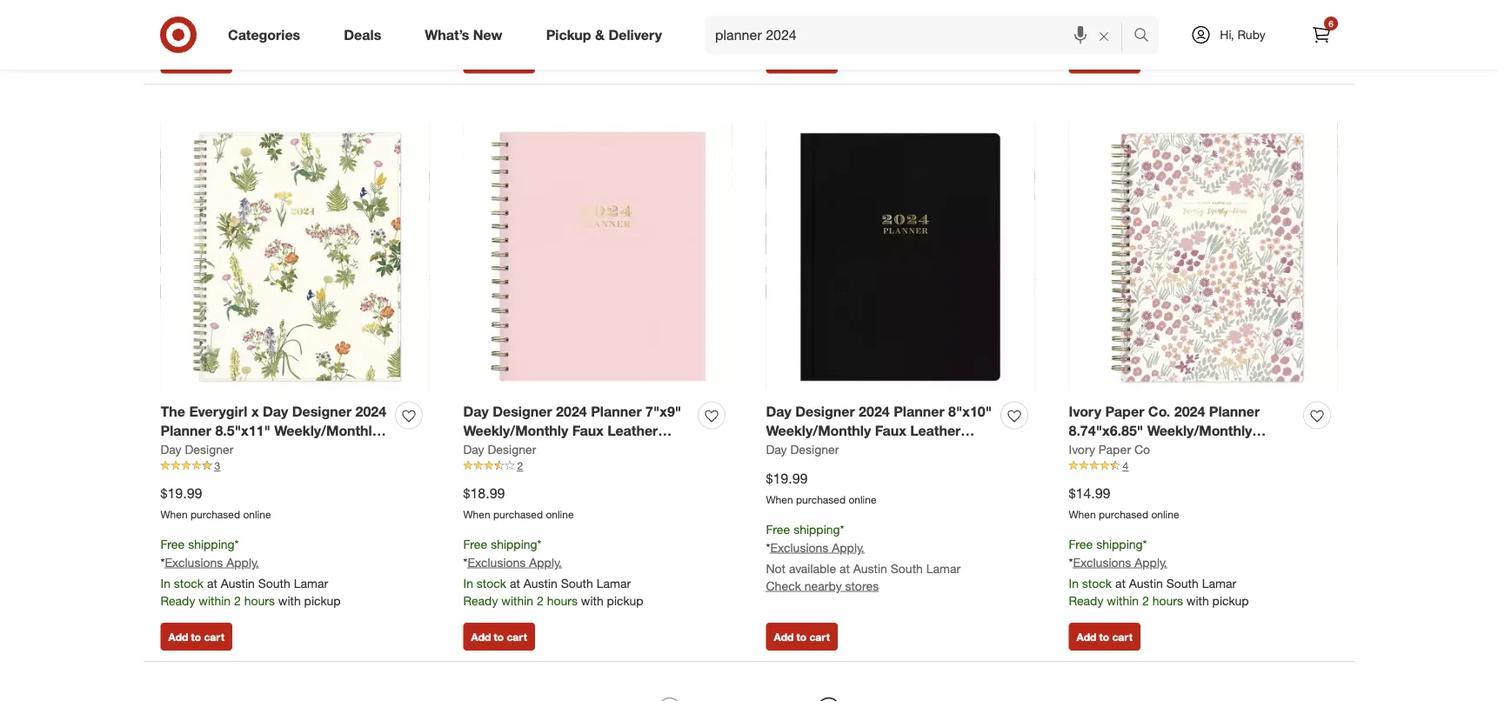 Task type: vqa. For each thing, say whether or not it's contained in the screenshot.
purchased within $14.99 When purchased online
yes



Task type: describe. For each thing, give the bounding box(es) containing it.
stock for $14.99
[[1082, 576, 1112, 591]]

exclusions apply. link for black
[[771, 540, 865, 555]]

ivory for ivory paper co. 2024 planner 8.74"x6.85" weekly/monthly wirebound tillie pink
[[1069, 403, 1102, 420]]

exclusions apply. link for blush
[[468, 555, 562, 570]]

with for the everygirl x day designer 2024 planner 8.5"x11" weekly/monthly botanica
[[278, 593, 301, 609]]

free for day designer 2024 planner 8"x10" weekly/monthly faux leather black
[[766, 522, 790, 537]]

exclusions for the everygirl x day designer 2024 planner 8.5"x11" weekly/monthly botanica
[[165, 555, 223, 570]]

$19.99 when purchased online for black
[[766, 470, 877, 506]]

the everygirl x day designer 2024 planner 8.5"x11" weekly/monthly botanica link
[[161, 402, 389, 460]]

check inside "free shipping * * exclusions apply. not available at austin south lamar check nearby stores"
[[766, 578, 801, 594]]

free for ivory paper co. 2024 planner 8.74"x6.85" weekly/monthly wirebound tillie pink
[[1069, 537, 1093, 552]]

1 horizontal spatial check nearby stores
[[766, 16, 879, 31]]

in for $18.99
[[463, 576, 473, 591]]

pickup & delivery
[[546, 26, 662, 43]]

designer for day designer link corresponding to the everygirl x day designer 2024 planner 8.5"x11" weekly/monthly botanica
[[185, 442, 234, 457]]

day designer link for the everygirl x day designer 2024 planner 8.5"x11" weekly/monthly botanica
[[161, 441, 234, 459]]

exclusions apply. link for tillie
[[1073, 555, 1168, 570]]

lamar for ivory paper co. 2024 planner 8.74"x6.85" weekly/monthly wirebound tillie pink
[[1202, 576, 1237, 591]]

apply. for black
[[832, 540, 865, 555]]

austin for tillie
[[1129, 576, 1163, 591]]

3 link
[[161, 459, 429, 474]]

weekly/monthly inside the everygirl x day designer 2024 planner 8.5"x11" weekly/monthly botanica
[[274, 423, 379, 440]]

day inside day designer 2024 planner 7"x9" weekly/monthly faux leather blush
[[463, 403, 489, 420]]

3
[[215, 460, 220, 473]]

free shipping * * exclusions apply. in stock at  austin south lamar ready within 2 hours with pickup for $14.99
[[1069, 537, 1249, 609]]

faux for 8"x10"
[[875, 423, 907, 440]]

austin for weekly/monthly
[[221, 576, 255, 591]]

designer for day designer 2024 planner 8"x10" weekly/monthly faux leather black link
[[796, 403, 855, 420]]

what's
[[425, 26, 469, 43]]

2 link
[[463, 459, 732, 474]]

free shipping * * exclusions apply. in stock at  austin south lamar ready within 2 hours with pickup for $18.99
[[463, 537, 644, 609]]

with for ivory paper co. 2024 planner 8.74"x6.85" weekly/monthly wirebound tillie pink
[[1187, 593, 1209, 609]]

2024 inside the everygirl x day designer 2024 planner 8.5"x11" weekly/monthly botanica
[[356, 403, 387, 420]]

1 ready within 2 hours with pickup from the left
[[463, 16, 644, 31]]

free for the everygirl x day designer 2024 planner 8.5"x11" weekly/monthly botanica
[[161, 537, 185, 552]]

shipping for blush
[[491, 537, 537, 552]]

What can we help you find? suggestions appear below search field
[[705, 16, 1138, 54]]

south for black
[[891, 561, 923, 576]]

$19.99 for the everygirl x day designer 2024 planner 8.5"x11" weekly/monthly botanica
[[161, 485, 202, 502]]

6
[[1329, 18, 1334, 29]]

day designer for the everygirl x day designer 2024 planner 8.5"x11" weekly/monthly botanica
[[161, 442, 234, 457]]

stores inside "free shipping * * exclusions apply. not available at austin south lamar check nearby stores"
[[845, 578, 879, 594]]

wirebound
[[1069, 443, 1141, 460]]

lamar for day designer 2024 planner 7"x9" weekly/monthly faux leather blush
[[597, 576, 631, 591]]

not
[[766, 561, 786, 576]]

hi,
[[1220, 27, 1235, 42]]

planner inside ivory paper co. 2024 planner 8.74"x6.85" weekly/monthly wirebound tillie pink
[[1209, 403, 1260, 420]]

deals link
[[329, 16, 403, 54]]

co.
[[1149, 403, 1171, 420]]

co
[[1135, 442, 1151, 457]]

planner inside the everygirl x day designer 2024 planner 8.5"x11" weekly/monthly botanica
[[161, 423, 211, 440]]

exclusions for ivory paper co. 2024 planner 8.74"x6.85" weekly/monthly wirebound tillie pink
[[1073, 555, 1132, 570]]

stock for $19.99
[[174, 576, 204, 591]]

ruby
[[1238, 27, 1266, 42]]

8.74"x6.85"
[[1069, 423, 1144, 440]]

weekly/monthly inside ivory paper co. 2024 planner 8.74"x6.85" weekly/monthly wirebound tillie pink
[[1148, 423, 1253, 440]]

4 link
[[1069, 459, 1338, 474]]

shipping for black
[[794, 522, 840, 537]]

black
[[766, 443, 803, 460]]

$14.99
[[1069, 485, 1111, 502]]

2024 inside ivory paper co. 2024 planner 8.74"x6.85" weekly/monthly wirebound tillie pink
[[1175, 403, 1206, 420]]

search button
[[1126, 16, 1168, 57]]

the
[[161, 403, 185, 420]]

free shipping * * exclusions apply. not available at austin south lamar check nearby stores
[[766, 522, 961, 594]]

botanica
[[161, 443, 220, 460]]

nearby inside "free shipping * * exclusions apply. not available at austin south lamar check nearby stores"
[[805, 578, 842, 594]]

exclusions for day designer 2024 planner 8"x10" weekly/monthly faux leather black
[[771, 540, 829, 555]]

$19.99 for day designer 2024 planner 8"x10" weekly/monthly faux leather black
[[766, 470, 808, 487]]

free shipping * * exclusions apply. in stock at  austin south lamar ready within 2 hours with pickup for $19.99
[[161, 537, 341, 609]]

search
[[1126, 28, 1168, 45]]

day designer for day designer 2024 planner 8"x10" weekly/monthly faux leather black
[[766, 442, 839, 457]]

within for day designer 2024 planner 7"x9" weekly/monthly faux leather blush
[[502, 593, 534, 609]]

day designer 2024 planner 7"x9" weekly/monthly faux leather blush link
[[463, 402, 691, 460]]

south for weekly/monthly
[[258, 576, 290, 591]]

pickup & delivery link
[[531, 16, 684, 54]]

ivory paper co. 2024 planner 8.74"x6.85" weekly/monthly wirebound tillie pink link
[[1069, 402, 1297, 460]]

everygirl
[[189, 403, 248, 420]]

2024 inside day designer 2024 planner 8"x10" weekly/monthly faux leather black
[[859, 403, 890, 420]]

ivory paper co link
[[1069, 441, 1151, 459]]

free for day designer 2024 planner 7"x9" weekly/monthly faux leather blush
[[463, 537, 488, 552]]

at for weekly/monthly
[[207, 576, 217, 591]]

available
[[789, 561, 836, 576]]

ivory paper co
[[1069, 442, 1151, 457]]

$18.99
[[463, 485, 505, 502]]

lamar for day designer 2024 planner 8"x10" weekly/monthly faux leather black
[[927, 561, 961, 576]]

paper for co.
[[1106, 403, 1145, 420]]

at for black
[[840, 561, 850, 576]]

hours for the everygirl x day designer 2024 planner 8.5"x11" weekly/monthly botanica
[[244, 593, 275, 609]]

8.5"x11"
[[215, 423, 271, 440]]

apply. for blush
[[529, 555, 562, 570]]

online for tillie
[[1152, 508, 1180, 521]]

austin for blush
[[524, 576, 558, 591]]

$19.99 when purchased online for weekly/monthly
[[161, 485, 271, 521]]

x
[[251, 403, 259, 420]]

south for tillie
[[1167, 576, 1199, 591]]



Task type: locate. For each thing, give the bounding box(es) containing it.
when for the everygirl x day designer 2024 planner 8.5"x11" weekly/monthly botanica
[[161, 508, 188, 521]]

3 day designer link from the left
[[766, 441, 839, 459]]

1 horizontal spatial free shipping * * exclusions apply. in stock at  austin south lamar ready within 2 hours with pickup
[[463, 537, 644, 609]]

faux
[[572, 423, 604, 440], [875, 423, 907, 440]]

$19.99 when purchased online down 3
[[161, 485, 271, 521]]

designer for day designer 2024 planner 7"x9" weekly/monthly faux leather blush link
[[493, 403, 552, 420]]

purchased down $18.99
[[493, 508, 543, 521]]

austin
[[854, 561, 888, 576], [221, 576, 255, 591], [524, 576, 558, 591], [1129, 576, 1163, 591]]

1 ivory from the top
[[1069, 403, 1102, 420]]

1 free shipping * * exclusions apply. in stock at  austin south lamar ready within 2 hours with pickup from the left
[[161, 537, 341, 609]]

purchased for tillie
[[1099, 508, 1149, 521]]

planner up 4 link
[[1209, 403, 1260, 420]]

when inside $18.99 when purchased online
[[463, 508, 491, 521]]

leather inside day designer 2024 planner 7"x9" weekly/monthly faux leather blush
[[608, 423, 658, 440]]

apply. for tillie
[[1135, 555, 1168, 570]]

when down $14.99
[[1069, 508, 1096, 521]]

designer inside day designer 2024 planner 7"x9" weekly/monthly faux leather blush
[[493, 403, 552, 420]]

in for $19.99
[[161, 576, 171, 591]]

pink
[[1179, 443, 1208, 460]]

1 horizontal spatial $19.99 when purchased online
[[766, 470, 877, 506]]

ivory up 8.74"x6.85"
[[1069, 403, 1102, 420]]

check nearby stores button
[[161, 0, 273, 17], [766, 15, 879, 32], [766, 578, 879, 595]]

1 day designer link from the left
[[161, 441, 234, 459]]

0 vertical spatial paper
[[1106, 403, 1145, 420]]

2 free shipping * * exclusions apply. in stock at  austin south lamar ready within 2 hours with pickup from the left
[[463, 537, 644, 609]]

2 day designer link from the left
[[463, 441, 536, 459]]

apply.
[[832, 540, 865, 555], [226, 555, 259, 570], [529, 555, 562, 570], [1135, 555, 1168, 570]]

$19.99
[[766, 470, 808, 487], [161, 485, 202, 502]]

1 day designer from the left
[[161, 442, 234, 457]]

when down $18.99
[[463, 508, 491, 521]]

austin inside "free shipping * * exclusions apply. not available at austin south lamar check nearby stores"
[[854, 561, 888, 576]]

ivory inside ivory paper co. 2024 planner 8.74"x6.85" weekly/monthly wirebound tillie pink
[[1069, 403, 1102, 420]]

weekly/monthly
[[274, 423, 379, 440], [463, 423, 569, 440], [766, 423, 871, 440], [1148, 423, 1253, 440]]

1 stock from the left
[[174, 576, 204, 591]]

ready
[[463, 16, 498, 31], [1069, 16, 1104, 31], [161, 593, 195, 609], [463, 593, 498, 609], [1069, 593, 1104, 609]]

2 horizontal spatial free shipping * * exclusions apply. in stock at  austin south lamar ready within 2 hours with pickup
[[1069, 537, 1249, 609]]

paper for co
[[1099, 442, 1131, 457]]

day designer
[[161, 442, 234, 457], [463, 442, 536, 457], [766, 442, 839, 457]]

0 horizontal spatial $19.99
[[161, 485, 202, 502]]

$14.99 when purchased online
[[1069, 485, 1180, 521]]

blush
[[463, 443, 501, 460]]

exclusions inside "free shipping * * exclusions apply. not available at austin south lamar check nearby stores"
[[771, 540, 829, 555]]

4 2024 from the left
[[1175, 403, 1206, 420]]

when for ivory paper co. 2024 planner 8.74"x6.85" weekly/monthly wirebound tillie pink
[[1069, 508, 1096, 521]]

1 horizontal spatial day designer link
[[463, 441, 536, 459]]

1 faux from the left
[[572, 423, 604, 440]]

paper
[[1106, 403, 1145, 420], [1099, 442, 1131, 457]]

day designer 2024 planner 8"x10" weekly/monthly faux leather black
[[766, 403, 992, 460]]

1 in from the left
[[161, 576, 171, 591]]

the everygirl x day designer 2024 planner 8.5"x11" weekly/monthly botanica
[[161, 403, 387, 460]]

categories link
[[213, 16, 322, 54]]

categories
[[228, 26, 300, 43]]

2 2024 from the left
[[556, 403, 587, 420]]

$19.99 down the black
[[766, 470, 808, 487]]

2
[[537, 16, 544, 31], [1143, 16, 1149, 31], [517, 460, 523, 473], [234, 593, 241, 609], [537, 593, 544, 609], [1143, 593, 1149, 609]]

8"x10"
[[949, 403, 992, 420]]

shipping down $18.99 when purchased online
[[491, 537, 537, 552]]

shipping inside "free shipping * * exclusions apply. not available at austin south lamar check nearby stores"
[[794, 522, 840, 537]]

1 horizontal spatial faux
[[875, 423, 907, 440]]

south inside "free shipping * * exclusions apply. not available at austin south lamar check nearby stores"
[[891, 561, 923, 576]]

0 horizontal spatial day designer link
[[161, 441, 234, 459]]

2024 inside day designer 2024 planner 7"x9" weekly/monthly faux leather blush
[[556, 403, 587, 420]]

pickup for the everygirl x day designer 2024 planner 8.5"x11" weekly/monthly botanica
[[304, 593, 341, 609]]

1 leather from the left
[[608, 423, 658, 440]]

leather down 7"x9"
[[608, 423, 658, 440]]

day designer link for day designer 2024 planner 8"x10" weekly/monthly faux leather black
[[766, 441, 839, 459]]

purchased for weekly/monthly
[[191, 508, 240, 521]]

faux for 7"x9"
[[572, 423, 604, 440]]

3 weekly/monthly from the left
[[766, 423, 871, 440]]

designer for day designer link for day designer 2024 planner 7"x9" weekly/monthly faux leather blush
[[488, 442, 536, 457]]

in
[[161, 576, 171, 591], [463, 576, 473, 591], [1069, 576, 1079, 591]]

ivory
[[1069, 403, 1102, 420], [1069, 442, 1096, 457]]

when for day designer 2024 planner 7"x9" weekly/monthly faux leather blush
[[463, 508, 491, 521]]

lamar for the everygirl x day designer 2024 planner 8.5"x11" weekly/monthly botanica
[[294, 576, 328, 591]]

ivory paper co. 2024 planner 8.74"x6.85" weekly/monthly wirebound tillie pink image
[[1069, 123, 1338, 391], [1069, 123, 1338, 391]]

to
[[191, 53, 201, 66], [797, 53, 807, 66], [1100, 53, 1110, 66], [191, 631, 201, 644], [494, 631, 504, 644], [797, 631, 807, 644], [1100, 631, 1110, 644]]

ivory paper co. 2024 planner 8.74"x6.85" weekly/monthly wirebound tillie pink
[[1069, 403, 1260, 460]]

weekly/monthly up 3 link
[[274, 423, 379, 440]]

lamar inside "free shipping * * exclusions apply. not available at austin south lamar check nearby stores"
[[927, 561, 961, 576]]

at for blush
[[510, 576, 520, 591]]

designer for day designer link corresponding to day designer 2024 planner 8"x10" weekly/monthly faux leather black
[[791, 442, 839, 457]]

day inside the everygirl x day designer 2024 planner 8.5"x11" weekly/monthly botanica
[[263, 403, 288, 420]]

lamar
[[927, 561, 961, 576], [294, 576, 328, 591], [597, 576, 631, 591], [1202, 576, 1237, 591]]

what's new link
[[410, 16, 524, 54]]

0 horizontal spatial check nearby stores
[[161, 1, 273, 16]]

1 horizontal spatial stock
[[477, 576, 507, 591]]

pickup
[[607, 16, 644, 31], [1213, 16, 1249, 31], [304, 593, 341, 609], [607, 593, 644, 609], [1213, 593, 1249, 609]]

shipping up available
[[794, 522, 840, 537]]

faux inside day designer 2024 planner 8"x10" weekly/monthly faux leather black
[[875, 423, 907, 440]]

2 ready within 2 hours with pickup from the left
[[1069, 16, 1249, 31]]

purchased down 3
[[191, 508, 240, 521]]

designer
[[292, 403, 352, 420], [493, 403, 552, 420], [796, 403, 855, 420], [185, 442, 234, 457], [488, 442, 536, 457], [791, 442, 839, 457]]

online down the 2 link
[[546, 508, 574, 521]]

faux inside day designer 2024 planner 7"x9" weekly/monthly faux leather blush
[[572, 423, 604, 440]]

new
[[473, 26, 503, 43]]

2 day designer from the left
[[463, 442, 536, 457]]

check nearby stores
[[161, 1, 273, 16], [766, 16, 879, 31]]

shipping down $14.99 when purchased online
[[1097, 537, 1143, 552]]

leather
[[608, 423, 658, 440], [910, 423, 961, 440]]

cart
[[204, 53, 224, 66], [810, 53, 830, 66], [1113, 53, 1133, 66], [204, 631, 224, 644], [507, 631, 527, 644], [810, 631, 830, 644], [1113, 631, 1133, 644]]

day designer 2024 planner 7"x9" weekly/monthly faux leather blush
[[463, 403, 682, 460]]

2 in from the left
[[463, 576, 473, 591]]

exclusions apply. link for weekly/monthly
[[165, 555, 259, 570]]

free
[[766, 522, 790, 537], [161, 537, 185, 552], [463, 537, 488, 552], [1069, 537, 1093, 552]]

shipping for weekly/monthly
[[188, 537, 235, 552]]

ready for ivory paper co. 2024 planner 8.74"x6.85" weekly/monthly wirebound tillie pink
[[1069, 593, 1104, 609]]

south for blush
[[561, 576, 593, 591]]

online down 3 link
[[243, 508, 271, 521]]

0 horizontal spatial stock
[[174, 576, 204, 591]]

day designer link for day designer 2024 planner 7"x9" weekly/monthly faux leather blush
[[463, 441, 536, 459]]

1 horizontal spatial in
[[463, 576, 473, 591]]

planner
[[591, 403, 642, 420], [894, 403, 945, 420], [1209, 403, 1260, 420], [161, 423, 211, 440]]

2 ivory from the top
[[1069, 442, 1096, 457]]

ready for the everygirl x day designer 2024 planner 8.5"x11" weekly/monthly botanica
[[161, 593, 195, 609]]

planner up botanica
[[161, 423, 211, 440]]

online inside $18.99 when purchased online
[[546, 508, 574, 521]]

0 horizontal spatial in
[[161, 576, 171, 591]]

2 horizontal spatial day designer link
[[766, 441, 839, 459]]

pickup
[[546, 26, 591, 43]]

deals
[[344, 26, 381, 43]]

shipping down 3
[[188, 537, 235, 552]]

south
[[891, 561, 923, 576], [258, 576, 290, 591], [561, 576, 593, 591], [1167, 576, 1199, 591]]

planner left 7"x9"
[[591, 403, 642, 420]]

hours
[[547, 16, 578, 31], [1153, 16, 1184, 31], [244, 593, 275, 609], [547, 593, 578, 609], [1153, 593, 1184, 609]]

with
[[581, 16, 604, 31], [1187, 16, 1209, 31], [278, 593, 301, 609], [581, 593, 604, 609], [1187, 593, 1209, 609]]

weekly/monthly inside day designer 2024 planner 7"x9" weekly/monthly faux leather blush
[[463, 423, 569, 440]]

0 horizontal spatial day designer
[[161, 442, 234, 457]]

7"x9"
[[646, 403, 682, 420]]

pickup for day designer 2024 planner 7"x9" weekly/monthly faux leather blush
[[607, 593, 644, 609]]

0 horizontal spatial faux
[[572, 423, 604, 440]]

designer inside the everygirl x day designer 2024 planner 8.5"x11" weekly/monthly botanica
[[292, 403, 352, 420]]

2024
[[356, 403, 387, 420], [556, 403, 587, 420], [859, 403, 890, 420], [1175, 403, 1206, 420]]

purchased down the black
[[796, 493, 846, 506]]

online for weekly/monthly
[[243, 508, 271, 521]]

weekly/monthly inside day designer 2024 planner 8"x10" weekly/monthly faux leather black
[[766, 423, 871, 440]]

2 horizontal spatial day designer
[[766, 442, 839, 457]]

stores
[[240, 1, 273, 16], [845, 16, 879, 31], [845, 578, 879, 594]]

1 horizontal spatial ready within 2 hours with pickup
[[1069, 16, 1249, 31]]

purchased
[[796, 493, 846, 506], [191, 508, 240, 521], [493, 508, 543, 521], [1099, 508, 1149, 521]]

2 horizontal spatial stock
[[1082, 576, 1112, 591]]

leather down the 8"x10"
[[910, 423, 961, 440]]

3 in from the left
[[1069, 576, 1079, 591]]

nearby
[[199, 1, 236, 16], [805, 16, 842, 31], [805, 578, 842, 594]]

planner inside day designer 2024 planner 7"x9" weekly/monthly faux leather blush
[[591, 403, 642, 420]]

0 horizontal spatial leather
[[608, 423, 658, 440]]

purchased for blush
[[493, 508, 543, 521]]

pickup for ivory paper co. 2024 planner 8.74"x6.85" weekly/monthly wirebound tillie pink
[[1213, 593, 1249, 609]]

1 weekly/monthly from the left
[[274, 423, 379, 440]]

3 stock from the left
[[1082, 576, 1112, 591]]

&
[[595, 26, 605, 43]]

paper inside ivory paper co. 2024 planner 8.74"x6.85" weekly/monthly wirebound tillie pink
[[1106, 403, 1145, 420]]

1 horizontal spatial day designer
[[463, 442, 536, 457]]

planner left the 8"x10"
[[894, 403, 945, 420]]

ivory inside the ivory paper co link
[[1069, 442, 1096, 457]]

4
[[1123, 460, 1129, 473]]

2 leather from the left
[[910, 423, 961, 440]]

$18.99 when purchased online
[[463, 485, 574, 521]]

4 weekly/monthly from the left
[[1148, 423, 1253, 440]]

the everygirl x day designer 2024 planner 8.5"x11" weekly/monthly botanica image
[[161, 123, 429, 391], [161, 123, 429, 391]]

1 2024 from the left
[[356, 403, 387, 420]]

ready for day designer 2024 planner 7"x9" weekly/monthly faux leather blush
[[463, 593, 498, 609]]

when inside $14.99 when purchased online
[[1069, 508, 1096, 521]]

what's new
[[425, 26, 503, 43]]

hours for ivory paper co. 2024 planner 8.74"x6.85" weekly/monthly wirebound tillie pink
[[1153, 593, 1184, 609]]

online up "free shipping * * exclusions apply. not available at austin south lamar check nearby stores"
[[849, 493, 877, 506]]

1 horizontal spatial leather
[[910, 423, 961, 440]]

austin for black
[[854, 561, 888, 576]]

in for $14.99
[[1069, 576, 1079, 591]]

when down botanica
[[161, 508, 188, 521]]

add
[[168, 53, 188, 66], [774, 53, 794, 66], [1077, 53, 1097, 66], [168, 631, 188, 644], [471, 631, 491, 644], [774, 631, 794, 644], [1077, 631, 1097, 644]]

0 horizontal spatial free shipping * * exclusions apply. in stock at  austin south lamar ready within 2 hours with pickup
[[161, 537, 341, 609]]

at inside "free shipping * * exclusions apply. not available at austin south lamar check nearby stores"
[[840, 561, 850, 576]]

planner inside day designer 2024 planner 8"x10" weekly/monthly faux leather black
[[894, 403, 945, 420]]

purchased inside $14.99 when purchased online
[[1099, 508, 1149, 521]]

2 stock from the left
[[477, 576, 507, 591]]

weekly/monthly up blush
[[463, 423, 569, 440]]

$19.99 down botanica
[[161, 485, 202, 502]]

0 horizontal spatial ready within 2 hours with pickup
[[463, 16, 644, 31]]

paper up 8.74"x6.85"
[[1106, 403, 1145, 420]]

with for day designer 2024 planner 7"x9" weekly/monthly faux leather blush
[[581, 593, 604, 609]]

day designer 2024 planner 8"x10" weekly/monthly faux leather black image
[[766, 123, 1035, 391], [766, 123, 1035, 391]]

add to cart button
[[161, 46, 232, 73], [766, 46, 838, 73], [1069, 46, 1141, 73], [161, 623, 232, 651], [463, 623, 535, 651], [766, 623, 838, 651], [1069, 623, 1141, 651]]

3 2024 from the left
[[859, 403, 890, 420]]

0 horizontal spatial $19.99 when purchased online
[[161, 485, 271, 521]]

check
[[161, 1, 196, 16], [766, 16, 801, 31], [766, 578, 801, 594]]

exclusions apply. link
[[771, 540, 865, 555], [165, 555, 259, 570], [468, 555, 562, 570], [1073, 555, 1168, 570]]

online down 4 link
[[1152, 508, 1180, 521]]

6 link
[[1303, 16, 1341, 54]]

leather inside day designer 2024 planner 8"x10" weekly/monthly faux leather black
[[910, 423, 961, 440]]

ivory for ivory paper co
[[1069, 442, 1096, 457]]

0 vertical spatial ivory
[[1069, 403, 1102, 420]]

exclusions
[[771, 540, 829, 555], [165, 555, 223, 570], [468, 555, 526, 570], [1073, 555, 1132, 570]]

delivery
[[609, 26, 662, 43]]

ivory down 8.74"x6.85"
[[1069, 442, 1096, 457]]

leather for 8"x10"
[[910, 423, 961, 440]]

when down the black
[[766, 493, 793, 506]]

when
[[766, 493, 793, 506], [161, 508, 188, 521], [463, 508, 491, 521], [1069, 508, 1096, 521]]

day designer 2024 planner 8"x10" weekly/monthly faux leather black link
[[766, 402, 994, 460]]

online for black
[[849, 493, 877, 506]]

1 horizontal spatial $19.99
[[766, 470, 808, 487]]

$19.99 when purchased online
[[766, 470, 877, 506], [161, 485, 271, 521]]

3 day designer from the left
[[766, 442, 839, 457]]

3 free shipping * * exclusions apply. in stock at  austin south lamar ready within 2 hours with pickup from the left
[[1069, 537, 1249, 609]]

day
[[263, 403, 288, 420], [463, 403, 489, 420], [766, 403, 792, 420], [161, 442, 182, 457], [463, 442, 484, 457], [766, 442, 787, 457]]

free inside "free shipping * * exclusions apply. not available at austin south lamar check nearby stores"
[[766, 522, 790, 537]]

day designer 2024 planner 7"x9" weekly/monthly faux leather blush image
[[463, 123, 732, 391], [463, 123, 732, 391]]

weekly/monthly up pink
[[1148, 423, 1253, 440]]

purchased inside $18.99 when purchased online
[[493, 508, 543, 521]]

day designer for day designer 2024 planner 7"x9" weekly/monthly faux leather blush
[[463, 442, 536, 457]]

free shipping * * exclusions apply. in stock at  austin south lamar ready within 2 hours with pickup
[[161, 537, 341, 609], [463, 537, 644, 609], [1069, 537, 1249, 609]]

at
[[840, 561, 850, 576], [207, 576, 217, 591], [510, 576, 520, 591], [1116, 576, 1126, 591]]

online for blush
[[546, 508, 574, 521]]

online
[[849, 493, 877, 506], [243, 508, 271, 521], [546, 508, 574, 521], [1152, 508, 1180, 521]]

purchased for black
[[796, 493, 846, 506]]

1 vertical spatial ivory
[[1069, 442, 1096, 457]]

stock
[[174, 576, 204, 591], [477, 576, 507, 591], [1082, 576, 1112, 591]]

ready within 2 hours with pickup
[[463, 16, 644, 31], [1069, 16, 1249, 31]]

hours for day designer 2024 planner 7"x9" weekly/monthly faux leather blush
[[547, 593, 578, 609]]

designer inside day designer 2024 planner 8"x10" weekly/monthly faux leather black
[[796, 403, 855, 420]]

at for tillie
[[1116, 576, 1126, 591]]

leather for 7"x9"
[[608, 423, 658, 440]]

within for the everygirl x day designer 2024 planner 8.5"x11" weekly/monthly botanica
[[199, 593, 231, 609]]

within for ivory paper co. 2024 planner 8.74"x6.85" weekly/monthly wirebound tillie pink
[[1107, 593, 1139, 609]]

when for day designer 2024 planner 8"x10" weekly/monthly faux leather black
[[766, 493, 793, 506]]

stock for $18.99
[[477, 576, 507, 591]]

apply. for weekly/monthly
[[226, 555, 259, 570]]

weekly/monthly up the black
[[766, 423, 871, 440]]

day designer link
[[161, 441, 234, 459], [463, 441, 536, 459], [766, 441, 839, 459]]

hi, ruby
[[1220, 27, 1266, 42]]

$19.99 when purchased online down the black
[[766, 470, 877, 506]]

2 horizontal spatial in
[[1069, 576, 1079, 591]]

1 vertical spatial paper
[[1099, 442, 1131, 457]]

apply. inside "free shipping * * exclusions apply. not available at austin south lamar check nearby stores"
[[832, 540, 865, 555]]

day inside day designer 2024 planner 8"x10" weekly/monthly faux leather black
[[766, 403, 792, 420]]

shipping for tillie
[[1097, 537, 1143, 552]]

2 weekly/monthly from the left
[[463, 423, 569, 440]]

*
[[840, 522, 845, 537], [235, 537, 239, 552], [537, 537, 542, 552], [1143, 537, 1147, 552], [766, 540, 771, 555], [161, 555, 165, 570], [463, 555, 468, 570], [1069, 555, 1073, 570]]

exclusions for day designer 2024 planner 7"x9" weekly/monthly faux leather blush
[[468, 555, 526, 570]]

purchased down $14.99
[[1099, 508, 1149, 521]]

online inside $14.99 when purchased online
[[1152, 508, 1180, 521]]

within
[[502, 16, 534, 31], [1107, 16, 1139, 31], [199, 593, 231, 609], [502, 593, 534, 609], [1107, 593, 1139, 609]]

tillie
[[1145, 443, 1175, 460]]

2 faux from the left
[[875, 423, 907, 440]]

paper up the 4
[[1099, 442, 1131, 457]]



